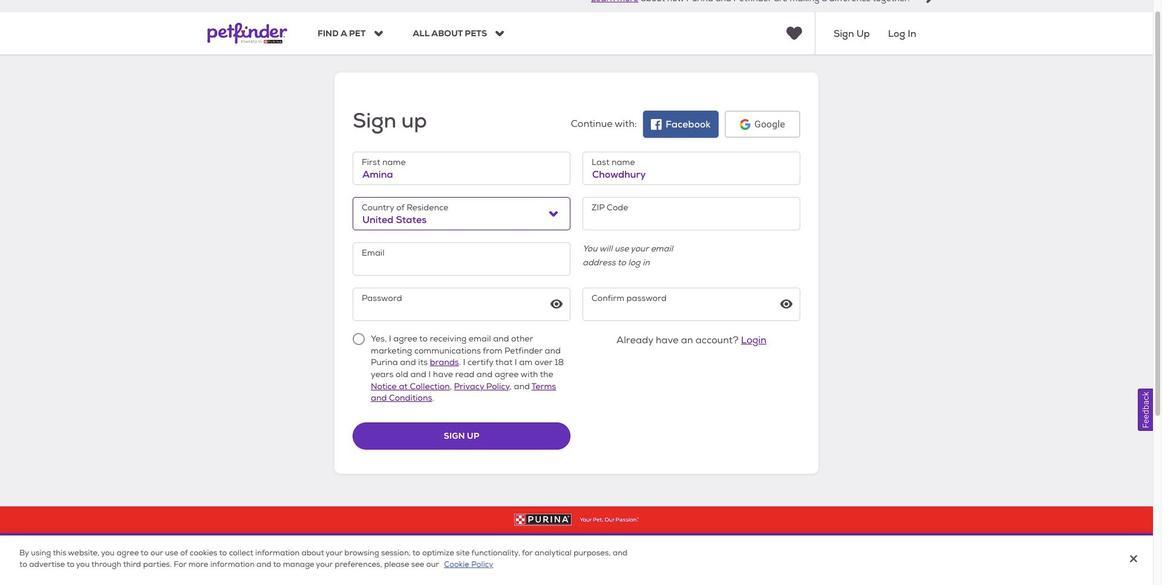 Task type: describe. For each thing, give the bounding box(es) containing it.
1 petfinder home image from the top
[[208, 12, 287, 55]]

4 list item from the top
[[352, 555, 404, 580]]

3 list item from the top
[[352, 526, 403, 551]]



Task type: locate. For each thing, give the bounding box(es) containing it.
list item
[[352, 356, 405, 392], [352, 497, 391, 521], [352, 526, 403, 551], [352, 555, 404, 580]]

None password field
[[353, 288, 571, 321], [583, 288, 801, 321], [353, 288, 571, 321], [583, 288, 801, 321]]

list
[[352, 356, 405, 580]]

footer
[[0, 507, 1154, 586]]

2 petfinder home image from the top
[[208, 559, 284, 580]]

1 list item from the top
[[352, 356, 405, 392]]

None text field
[[353, 152, 571, 185]]

privacy alert dialog
[[0, 536, 1154, 586]]

ZIP Code text field
[[583, 197, 801, 231]]

petfinder home image
[[208, 12, 287, 55], [208, 559, 284, 580]]

0 vertical spatial petfinder home image
[[208, 12, 287, 55]]

2 list item from the top
[[352, 497, 391, 521]]

purina your pet, our passion image
[[0, 515, 1154, 527]]

None email field
[[353, 243, 571, 276]]

None text field
[[583, 152, 801, 185]]

1 vertical spatial petfinder home image
[[208, 559, 284, 580]]



Task type: vqa. For each thing, say whether or not it's contained in the screenshot.
PASSWORD FIELD
yes



